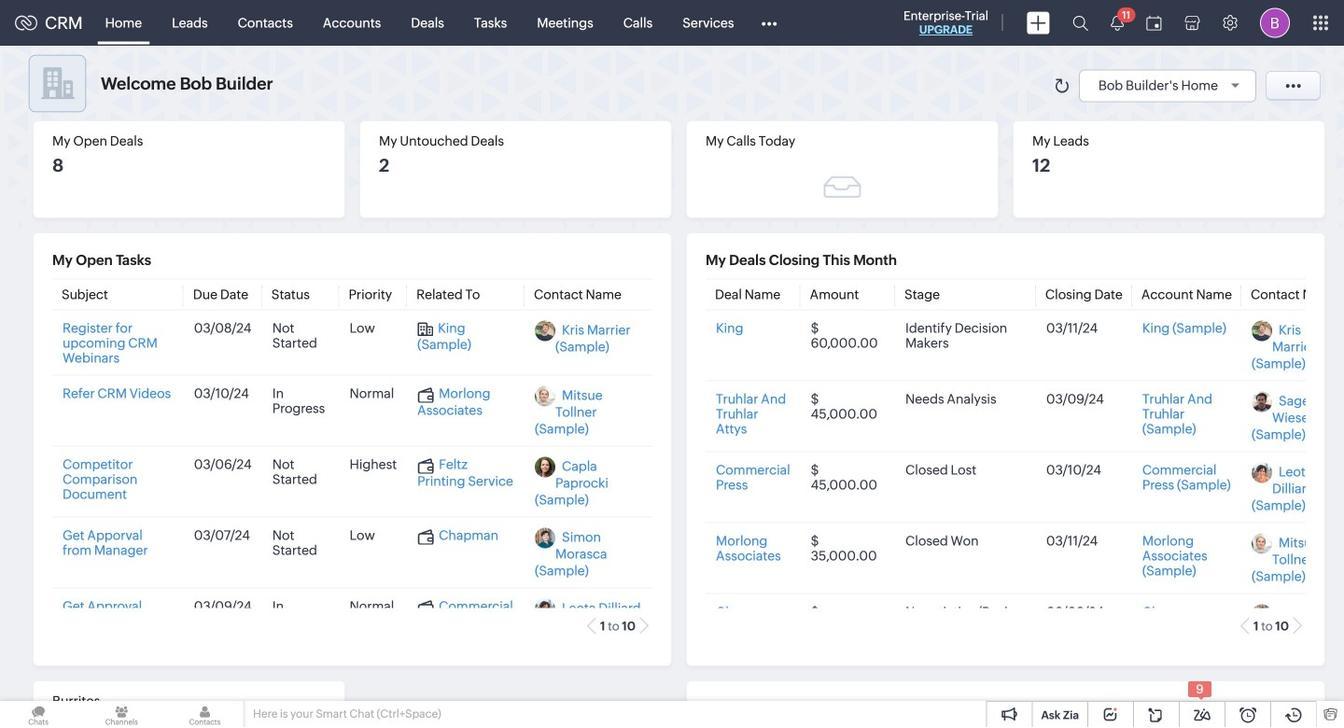 Task type: describe. For each thing, give the bounding box(es) containing it.
Other Modules field
[[749, 8, 789, 38]]

profile image
[[1260, 8, 1290, 38]]

profile element
[[1249, 0, 1301, 45]]

search image
[[1072, 15, 1088, 31]]

contacts image
[[167, 701, 243, 727]]

search element
[[1061, 0, 1100, 46]]

create menu element
[[1016, 0, 1061, 45]]

chats image
[[0, 701, 77, 727]]

logo image
[[15, 15, 37, 30]]

create menu image
[[1027, 12, 1050, 34]]



Task type: locate. For each thing, give the bounding box(es) containing it.
signals element
[[1100, 0, 1135, 46]]

channels image
[[83, 701, 160, 727]]

calendar image
[[1146, 15, 1162, 30]]



Task type: vqa. For each thing, say whether or not it's contained in the screenshot.
the Search text box
no



